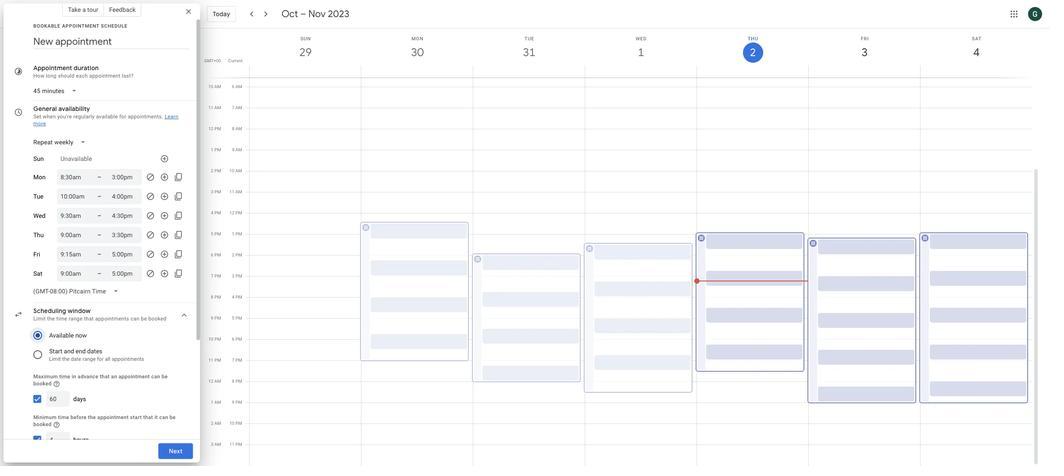 Task type: describe. For each thing, give the bounding box(es) containing it.
31
[[522, 45, 535, 60]]

– for mon
[[97, 174, 101, 181]]

all
[[105, 356, 110, 362]]

take
[[68, 6, 81, 13]]

sun for sun 29
[[300, 36, 311, 42]]

gmt+00
[[204, 58, 221, 63]]

limit inside the scheduling window limit the time range that appointments can be booked
[[33, 316, 46, 322]]

can for time
[[159, 414, 168, 421]]

2 vertical spatial 12
[[208, 379, 213, 384]]

advance
[[78, 374, 98, 380]]

duration
[[74, 64, 99, 72]]

how
[[33, 73, 44, 79]]

1 vertical spatial 3 pm
[[232, 274, 242, 279]]

1 horizontal spatial 4
[[232, 295, 234, 300]]

1 vertical spatial 7 pm
[[232, 358, 242, 363]]

unavailable
[[61, 155, 92, 162]]

Maximum days in advance that an appointment can be booked number field
[[50, 391, 66, 407]]

appointment duration how long should each appointment last?
[[33, 64, 134, 79]]

appointment for time
[[118, 374, 150, 380]]

– right oct
[[300, 8, 306, 20]]

grid containing 29
[[204, 29, 1040, 466]]

0 vertical spatial 6
[[232, 84, 234, 89]]

general availability
[[33, 105, 90, 113]]

thu 2
[[748, 36, 758, 60]]

friday, november 3 element
[[855, 43, 875, 63]]

1 horizontal spatial 9 pm
[[232, 400, 242, 405]]

30 column header
[[361, 29, 473, 78]]

range inside start and end dates limit the date range for all appointments
[[82, 356, 96, 362]]

0 horizontal spatial 8 pm
[[211, 295, 221, 300]]

0 horizontal spatial 6 pm
[[211, 253, 221, 257]]

window
[[68, 307, 91, 315]]

sun 29
[[299, 36, 311, 60]]

mon 30
[[410, 36, 424, 60]]

start and end dates limit the date range for all appointments
[[49, 348, 144, 362]]

End time on Tuesdays text field
[[112, 191, 138, 202]]

start
[[130, 414, 142, 421]]

sunday, october 29 element
[[295, 43, 316, 63]]

take a tour
[[68, 6, 98, 13]]

more
[[33, 121, 46, 127]]

1 vertical spatial 8 pm
[[232, 379, 242, 384]]

minimum
[[33, 414, 57, 421]]

0 vertical spatial 9
[[232, 147, 234, 152]]

a
[[82, 6, 86, 13]]

learn
[[165, 114, 178, 120]]

0 horizontal spatial 7 pm
[[211, 274, 221, 279]]

mon for mon
[[33, 174, 46, 181]]

1 vertical spatial 6
[[211, 253, 213, 257]]

set
[[33, 114, 41, 120]]

29 column header
[[249, 29, 361, 78]]

4 inside sat 4
[[973, 45, 979, 60]]

today button
[[207, 4, 236, 25]]

learn more link
[[33, 114, 178, 127]]

appointments.
[[128, 114, 163, 120]]

appointment
[[62, 23, 99, 29]]

3 inside fri 3
[[861, 45, 867, 60]]

tue for tue
[[33, 193, 43, 200]]

0 vertical spatial 1 pm
[[211, 147, 221, 152]]

0 vertical spatial 11 pm
[[208, 358, 221, 363]]

1 horizontal spatial 5 pm
[[232, 316, 242, 321]]

31 column header
[[473, 29, 585, 78]]

2 inside thu 2
[[749, 46, 755, 60]]

in
[[72, 374, 76, 380]]

Add title text field
[[33, 35, 189, 48]]

1 horizontal spatial for
[[119, 114, 126, 120]]

sat for sat 4
[[972, 36, 982, 42]]

next
[[169, 447, 182, 455]]

1 am
[[211, 400, 221, 405]]

monday, october 30 element
[[407, 43, 427, 63]]

learn more
[[33, 114, 178, 127]]

1 vertical spatial 11 am
[[229, 189, 242, 194]]

9 am
[[232, 147, 242, 152]]

2 vertical spatial 9
[[232, 400, 234, 405]]

appointment inside minimum time before the appointment start that it can be booked
[[97, 414, 129, 421]]

1 vertical spatial 4 pm
[[232, 295, 242, 300]]

1 vertical spatial 10 pm
[[230, 421, 242, 426]]

days
[[73, 396, 86, 403]]

1 vertical spatial 5
[[232, 316, 234, 321]]

time inside the scheduling window limit the time range that appointments can be booked
[[56, 316, 67, 322]]

29
[[299, 45, 311, 60]]

bookable
[[33, 23, 60, 29]]

1 vertical spatial 9
[[211, 316, 213, 321]]

tour
[[87, 6, 98, 13]]

booked inside 'maximum time in advance that an appointment can be booked'
[[33, 381, 52, 387]]

nov
[[308, 8, 326, 20]]

option group containing available now
[[30, 326, 181, 364]]

start
[[49, 348, 62, 355]]

be for time
[[170, 414, 176, 421]]

scheduling
[[33, 307, 66, 315]]

Start time on Thursdays text field
[[61, 230, 87, 240]]

be inside 'maximum time in advance that an appointment can be booked'
[[162, 374, 168, 380]]

that for window
[[84, 316, 94, 322]]

bookable appointment schedule
[[33, 23, 128, 29]]

10 right 2 am
[[230, 421, 234, 426]]

that inside 'maximum time in advance that an appointment can be booked'
[[100, 374, 110, 380]]

0 horizontal spatial 5 pm
[[211, 232, 221, 236]]

dates
[[87, 348, 102, 355]]

2 vertical spatial 7
[[232, 358, 234, 363]]

1 vertical spatial 12
[[230, 211, 234, 215]]

appointment
[[33, 64, 72, 72]]

0 vertical spatial 8
[[232, 126, 234, 131]]

fri for fri 3
[[861, 36, 869, 42]]

available
[[49, 332, 74, 339]]

maximum time in advance that an appointment can be booked
[[33, 374, 168, 387]]

2 vertical spatial 6
[[232, 337, 234, 342]]

– for tue
[[97, 193, 101, 200]]

1 column header
[[585, 29, 697, 78]]

4 column header
[[920, 29, 1032, 78]]

10 down gmt+00
[[208, 84, 213, 89]]

1 vertical spatial 8
[[211, 295, 213, 300]]

2023
[[328, 8, 349, 20]]

limit inside start and end dates limit the date range for all appointments
[[49, 356, 61, 362]]

available now
[[49, 332, 87, 339]]

1 vertical spatial 2 pm
[[232, 253, 242, 257]]

and
[[64, 348, 74, 355]]

tuesday, october 31 element
[[519, 43, 539, 63]]

1 vertical spatial 1 pm
[[232, 232, 242, 236]]

sat 4
[[972, 36, 982, 60]]

1 horizontal spatial 6 pm
[[232, 337, 242, 342]]

sun for sun
[[33, 155, 44, 162]]

6 am
[[232, 84, 242, 89]]

next button
[[158, 441, 193, 462]]

regularly
[[73, 114, 95, 120]]

general
[[33, 105, 57, 113]]

– for sat
[[97, 270, 101, 277]]

0 vertical spatial 12
[[208, 126, 213, 131]]

1 vertical spatial 12 pm
[[230, 211, 242, 215]]

feedback button
[[104, 3, 141, 17]]

schedule
[[101, 23, 128, 29]]

2 column header
[[697, 29, 809, 78]]

you're
[[57, 114, 72, 120]]

wed 1
[[636, 36, 647, 60]]

1 inside wed 1
[[637, 45, 644, 60]]

Start time on Saturdays text field
[[61, 268, 87, 279]]

appointments inside the scheduling window limit the time range that appointments can be booked
[[95, 316, 129, 322]]

1 vertical spatial 7
[[211, 274, 213, 279]]

current
[[228, 58, 243, 63]]

oct – nov 2023
[[281, 8, 349, 20]]



Task type: vqa. For each thing, say whether or not it's contained in the screenshot.
color
no



Task type: locate. For each thing, give the bounding box(es) containing it.
appointment down duration
[[89, 73, 120, 79]]

None field
[[30, 83, 84, 99], [30, 134, 93, 150], [30, 283, 125, 299], [30, 83, 84, 99], [30, 134, 93, 150], [30, 283, 125, 299]]

oct
[[281, 8, 298, 20]]

10 pm up 12 am in the left bottom of the page
[[208, 337, 221, 342]]

8 am
[[232, 126, 242, 131]]

– right start time on fridays "text field"
[[97, 251, 101, 258]]

should
[[58, 73, 75, 79]]

time inside 'maximum time in advance that an appointment can be booked'
[[59, 374, 70, 380]]

3 am
[[211, 442, 221, 447]]

that left an
[[100, 374, 110, 380]]

take a tour button
[[62, 3, 104, 17]]

0 horizontal spatial 12 pm
[[208, 126, 221, 131]]

10 am
[[208, 84, 221, 89], [229, 168, 242, 173]]

for inside start and end dates limit the date range for all appointments
[[97, 356, 104, 362]]

1 horizontal spatial 3 pm
[[232, 274, 242, 279]]

– right start time on wednesdays text field
[[97, 212, 101, 219]]

appointments up dates
[[95, 316, 129, 322]]

thu inside 2 column header
[[748, 36, 758, 42]]

the inside the scheduling window limit the time range that appointments can be booked
[[47, 316, 55, 322]]

0 vertical spatial 5 pm
[[211, 232, 221, 236]]

saturday, november 4 element
[[966, 43, 987, 63]]

1 horizontal spatial tue
[[524, 36, 534, 42]]

that
[[84, 316, 94, 322], [100, 374, 110, 380], [143, 414, 153, 421]]

mon inside mon 30
[[411, 36, 424, 42]]

9
[[232, 147, 234, 152], [211, 316, 213, 321], [232, 400, 234, 405]]

11 am down 9 am
[[229, 189, 242, 194]]

booked
[[148, 316, 167, 322], [33, 381, 52, 387], [33, 421, 52, 428]]

scheduling window limit the time range that appointments can be booked
[[33, 307, 167, 322]]

0 vertical spatial 2 pm
[[211, 168, 221, 173]]

0 horizontal spatial mon
[[33, 174, 46, 181]]

– for fri
[[97, 251, 101, 258]]

sat left start time on saturdays text box
[[33, 270, 42, 277]]

10
[[208, 84, 213, 89], [229, 168, 234, 173], [208, 337, 213, 342], [230, 421, 234, 426]]

each
[[76, 73, 88, 79]]

that inside minimum time before the appointment start that it can be booked
[[143, 414, 153, 421]]

fri inside 3 column header
[[861, 36, 869, 42]]

11 pm right 3 am
[[230, 442, 242, 447]]

7
[[232, 105, 234, 110], [211, 274, 213, 279], [232, 358, 234, 363]]

sat up "saturday, november 4" element
[[972, 36, 982, 42]]

10 am left "6 am"
[[208, 84, 221, 89]]

mon left start time on mondays 'text field'
[[33, 174, 46, 181]]

wednesday, november 1 element
[[631, 43, 651, 63]]

0 horizontal spatial 10 am
[[208, 84, 221, 89]]

sun
[[300, 36, 311, 42], [33, 155, 44, 162]]

thursday, november 2, today element
[[743, 43, 763, 63]]

12 am
[[208, 379, 221, 384]]

0 horizontal spatial 1 pm
[[211, 147, 221, 152]]

0 horizontal spatial 11 pm
[[208, 358, 221, 363]]

0 vertical spatial that
[[84, 316, 94, 322]]

7 am
[[232, 105, 242, 110]]

0 horizontal spatial thu
[[33, 232, 44, 239]]

0 horizontal spatial sun
[[33, 155, 44, 162]]

the down and
[[62, 356, 70, 362]]

appointment inside 'maximum time in advance that an appointment can be booked'
[[118, 374, 150, 380]]

1 horizontal spatial 1 pm
[[232, 232, 242, 236]]

available
[[96, 114, 118, 120]]

sat
[[972, 36, 982, 42], [33, 270, 42, 277]]

– for thu
[[97, 232, 101, 239]]

1 vertical spatial can
[[151, 374, 160, 380]]

11 left 7 am
[[208, 105, 213, 110]]

sat for sat
[[33, 270, 42, 277]]

wed inside 1 column header
[[636, 36, 647, 42]]

1 vertical spatial time
[[59, 374, 70, 380]]

0 horizontal spatial 9 pm
[[211, 316, 221, 321]]

tue up 31
[[524, 36, 534, 42]]

0 vertical spatial 10 am
[[208, 84, 221, 89]]

11 am left 7 am
[[208, 105, 221, 110]]

before
[[70, 414, 87, 421]]

wed for wed 1
[[636, 36, 647, 42]]

sun down more
[[33, 155, 44, 162]]

end
[[76, 348, 86, 355]]

appointment right an
[[118, 374, 150, 380]]

1 horizontal spatial that
[[100, 374, 110, 380]]

can inside 'maximum time in advance that an appointment can be booked'
[[151, 374, 160, 380]]

7 pm
[[211, 274, 221, 279], [232, 358, 242, 363]]

2 pm
[[211, 168, 221, 173], [232, 253, 242, 257]]

for right available
[[119, 114, 126, 120]]

0 horizontal spatial be
[[141, 316, 147, 322]]

pm
[[214, 126, 221, 131], [214, 147, 221, 152], [214, 168, 221, 173], [214, 189, 221, 194], [214, 211, 221, 215], [236, 211, 242, 215], [214, 232, 221, 236], [236, 232, 242, 236], [214, 253, 221, 257], [236, 253, 242, 257], [214, 274, 221, 279], [236, 274, 242, 279], [214, 295, 221, 300], [236, 295, 242, 300], [214, 316, 221, 321], [236, 316, 242, 321], [214, 337, 221, 342], [236, 337, 242, 342], [214, 358, 221, 363], [236, 358, 242, 363], [236, 379, 242, 384], [236, 400, 242, 405], [236, 421, 242, 426], [236, 442, 242, 447]]

thu up thursday, november 2, today element
[[748, 36, 758, 42]]

1 horizontal spatial 4 pm
[[232, 295, 242, 300]]

set when you're regularly available for appointments.
[[33, 114, 163, 120]]

2 am
[[211, 421, 221, 426]]

Minimum amount of hours before the start of the appointment that it can be booked number field
[[50, 432, 66, 448]]

1 horizontal spatial 5
[[232, 316, 234, 321]]

appointments inside start and end dates limit the date range for all appointments
[[112, 356, 144, 362]]

Start time on Wednesdays text field
[[61, 211, 87, 221]]

am
[[214, 84, 221, 89], [235, 84, 242, 89], [214, 105, 221, 110], [235, 105, 242, 110], [235, 126, 242, 131], [235, 147, 242, 152], [235, 168, 242, 173], [235, 189, 242, 194], [214, 379, 221, 384], [214, 400, 221, 405], [214, 421, 221, 426], [214, 442, 221, 447]]

time down scheduling
[[56, 316, 67, 322]]

tue 31
[[522, 36, 535, 60]]

wed
[[636, 36, 647, 42], [33, 212, 45, 219]]

11 pm up 12 am in the left bottom of the page
[[208, 358, 221, 363]]

10 am down 9 am
[[229, 168, 242, 173]]

appointment left start at left bottom
[[97, 414, 129, 421]]

1 vertical spatial 5 pm
[[232, 316, 242, 321]]

booked inside minimum time before the appointment start that it can be booked
[[33, 421, 52, 428]]

1 horizontal spatial 2 pm
[[232, 253, 242, 257]]

1 vertical spatial thu
[[33, 232, 44, 239]]

appointments right all
[[112, 356, 144, 362]]

grid
[[204, 29, 1040, 466]]

6
[[232, 84, 234, 89], [211, 253, 213, 257], [232, 337, 234, 342]]

that down the window
[[84, 316, 94, 322]]

for
[[119, 114, 126, 120], [97, 356, 104, 362]]

0 vertical spatial range
[[69, 316, 83, 322]]

time for minimum
[[58, 414, 69, 421]]

0 vertical spatial 7
[[232, 105, 234, 110]]

time
[[56, 316, 67, 322], [59, 374, 70, 380], [58, 414, 69, 421]]

time left before
[[58, 414, 69, 421]]

sun inside sun 29
[[300, 36, 311, 42]]

3
[[861, 45, 867, 60], [211, 189, 213, 194], [232, 274, 234, 279], [211, 442, 213, 447]]

0 vertical spatial time
[[56, 316, 67, 322]]

– right start time on saturdays text box
[[97, 270, 101, 277]]

booked inside the scheduling window limit the time range that appointments can be booked
[[148, 316, 167, 322]]

sat inside 4 column header
[[972, 36, 982, 42]]

availability
[[58, 105, 90, 113]]

the for window
[[47, 316, 55, 322]]

limit down start
[[49, 356, 61, 362]]

1 horizontal spatial 7 pm
[[232, 358, 242, 363]]

the down scheduling
[[47, 316, 55, 322]]

1 vertical spatial 9 pm
[[232, 400, 242, 405]]

2 vertical spatial 8
[[232, 379, 234, 384]]

range inside the scheduling window limit the time range that appointments can be booked
[[69, 316, 83, 322]]

mon
[[411, 36, 424, 42], [33, 174, 46, 181]]

wed left start time on wednesdays text field
[[33, 212, 45, 219]]

2 horizontal spatial 4
[[973, 45, 979, 60]]

10 down 9 am
[[229, 168, 234, 173]]

0 vertical spatial thu
[[748, 36, 758, 42]]

1 vertical spatial appointment
[[118, 374, 150, 380]]

0 vertical spatial booked
[[148, 316, 167, 322]]

12
[[208, 126, 213, 131], [230, 211, 234, 215], [208, 379, 213, 384]]

1 horizontal spatial 11 pm
[[230, 442, 242, 447]]

5 pm
[[211, 232, 221, 236], [232, 316, 242, 321]]

when
[[43, 114, 56, 120]]

range
[[69, 316, 83, 322], [82, 356, 96, 362]]

feedback
[[109, 6, 136, 13]]

1
[[637, 45, 644, 60], [211, 147, 213, 152], [232, 232, 234, 236], [211, 400, 213, 405]]

Start time on Mondays text field
[[61, 172, 87, 182]]

tue
[[524, 36, 534, 42], [33, 193, 43, 200]]

tue for tue 31
[[524, 36, 534, 42]]

can for window
[[131, 316, 140, 322]]

0 horizontal spatial 2 pm
[[211, 168, 221, 173]]

8
[[232, 126, 234, 131], [211, 295, 213, 300], [232, 379, 234, 384]]

1 horizontal spatial mon
[[411, 36, 424, 42]]

it
[[154, 414, 158, 421]]

1 vertical spatial 6 pm
[[232, 337, 242, 342]]

thu for thu
[[33, 232, 44, 239]]

1 horizontal spatial 12 pm
[[230, 211, 242, 215]]

minimum time before the appointment start that it can be booked
[[33, 414, 176, 428]]

3 column header
[[808, 29, 921, 78]]

appointment inside appointment duration how long should each appointment last?
[[89, 73, 120, 79]]

booked for time
[[33, 421, 52, 428]]

that inside the scheduling window limit the time range that appointments can be booked
[[84, 316, 94, 322]]

1 vertical spatial booked
[[33, 381, 52, 387]]

that for time
[[143, 414, 153, 421]]

0 horizontal spatial 10 pm
[[208, 337, 221, 342]]

0 horizontal spatial the
[[47, 316, 55, 322]]

0 vertical spatial 6 pm
[[211, 253, 221, 257]]

10 up 12 am in the left bottom of the page
[[208, 337, 213, 342]]

11 down 9 am
[[229, 189, 234, 194]]

can
[[131, 316, 140, 322], [151, 374, 160, 380], [159, 414, 168, 421]]

–
[[300, 8, 306, 20], [97, 174, 101, 181], [97, 193, 101, 200], [97, 212, 101, 219], [97, 232, 101, 239], [97, 251, 101, 258], [97, 270, 101, 277]]

1 horizontal spatial the
[[62, 356, 70, 362]]

0 vertical spatial appointment
[[89, 73, 120, 79]]

wed for wed
[[33, 212, 45, 219]]

fri 3
[[861, 36, 869, 60]]

0 vertical spatial appointments
[[95, 316, 129, 322]]

2 vertical spatial that
[[143, 414, 153, 421]]

11 am
[[208, 105, 221, 110], [229, 189, 242, 194]]

30
[[410, 45, 423, 60]]

End time on Wednesdays text field
[[112, 211, 138, 221]]

– left end time on mondays text field
[[97, 174, 101, 181]]

1 horizontal spatial sat
[[972, 36, 982, 42]]

2 vertical spatial time
[[58, 414, 69, 421]]

End time on Fridays text field
[[112, 249, 138, 260]]

option group
[[30, 326, 181, 364]]

be inside minimum time before the appointment start that it can be booked
[[170, 414, 176, 421]]

limit down scheduling
[[33, 316, 46, 322]]

1 vertical spatial be
[[162, 374, 168, 380]]

End time on Thursdays text field
[[112, 230, 138, 240]]

time left the in
[[59, 374, 70, 380]]

range down the window
[[69, 316, 83, 322]]

0 vertical spatial 11 am
[[208, 105, 221, 110]]

tue inside the tue 31
[[524, 36, 534, 42]]

0 vertical spatial 4 pm
[[211, 211, 221, 215]]

time inside minimum time before the appointment start that it can be booked
[[58, 414, 69, 421]]

– left end time on thursdays text box
[[97, 232, 101, 239]]

4 pm
[[211, 211, 221, 215], [232, 295, 242, 300]]

can inside the scheduling window limit the time range that appointments can be booked
[[131, 316, 140, 322]]

the right before
[[88, 414, 96, 421]]

mon up '30'
[[411, 36, 424, 42]]

0 horizontal spatial fri
[[33, 251, 40, 258]]

10 pm
[[208, 337, 221, 342], [230, 421, 242, 426]]

0 vertical spatial can
[[131, 316, 140, 322]]

0 vertical spatial 10 pm
[[208, 337, 221, 342]]

booked for window
[[148, 316, 167, 322]]

1 vertical spatial mon
[[33, 174, 46, 181]]

– right start time on tuesdays text box
[[97, 193, 101, 200]]

long
[[46, 73, 57, 79]]

2 vertical spatial 4
[[232, 295, 234, 300]]

– for wed
[[97, 212, 101, 219]]

5
[[211, 232, 213, 236], [232, 316, 234, 321]]

0 vertical spatial 12 pm
[[208, 126, 221, 131]]

maximum
[[33, 374, 58, 380]]

6 pm
[[211, 253, 221, 257], [232, 337, 242, 342]]

the inside start and end dates limit the date range for all appointments
[[62, 356, 70, 362]]

11
[[208, 105, 213, 110], [229, 189, 234, 194], [208, 358, 213, 363], [230, 442, 234, 447]]

today
[[213, 10, 230, 18]]

fri up friday, november 3 element
[[861, 36, 869, 42]]

0 vertical spatial fri
[[861, 36, 869, 42]]

wed up wednesday, november 1 element
[[636, 36, 647, 42]]

0 horizontal spatial 11 am
[[208, 105, 221, 110]]

11 right 3 am
[[230, 442, 234, 447]]

0 vertical spatial be
[[141, 316, 147, 322]]

0 vertical spatial 3 pm
[[211, 189, 221, 194]]

be
[[141, 316, 147, 322], [162, 374, 168, 380], [170, 414, 176, 421]]

0 vertical spatial the
[[47, 316, 55, 322]]

sun up 29
[[300, 36, 311, 42]]

12 pm
[[208, 126, 221, 131], [230, 211, 242, 215]]

tue left start time on tuesdays text box
[[33, 193, 43, 200]]

11 up 12 am in the left bottom of the page
[[208, 358, 213, 363]]

0 horizontal spatial for
[[97, 356, 104, 362]]

2 vertical spatial appointment
[[97, 414, 129, 421]]

1 vertical spatial 4
[[211, 211, 213, 215]]

can inside minimum time before the appointment start that it can be booked
[[159, 414, 168, 421]]

0 horizontal spatial 3 pm
[[211, 189, 221, 194]]

2
[[749, 46, 755, 60], [211, 168, 213, 173], [232, 253, 234, 257], [211, 421, 213, 426]]

for left all
[[97, 356, 104, 362]]

be for window
[[141, 316, 147, 322]]

thu for thu 2
[[748, 36, 758, 42]]

mon for mon 30
[[411, 36, 424, 42]]

date
[[71, 356, 81, 362]]

11 pm
[[208, 358, 221, 363], [230, 442, 242, 447]]

End time on Saturdays text field
[[112, 268, 138, 279]]

1 horizontal spatial fri
[[861, 36, 869, 42]]

10 pm right 2 am
[[230, 421, 242, 426]]

that left it
[[143, 414, 153, 421]]

Start time on Fridays text field
[[61, 249, 87, 260]]

thu
[[748, 36, 758, 42], [33, 232, 44, 239]]

appointment for duration
[[89, 73, 120, 79]]

the for time
[[88, 414, 96, 421]]

1 vertical spatial limit
[[49, 356, 61, 362]]

range down dates
[[82, 356, 96, 362]]

1 vertical spatial range
[[82, 356, 96, 362]]

0 vertical spatial sat
[[972, 36, 982, 42]]

0 horizontal spatial limit
[[33, 316, 46, 322]]

9 pm
[[211, 316, 221, 321], [232, 400, 242, 405]]

the inside minimum time before the appointment start that it can be booked
[[88, 414, 96, 421]]

Start time on Tuesdays text field
[[61, 191, 87, 202]]

1 horizontal spatial 8 pm
[[232, 379, 242, 384]]

an
[[111, 374, 117, 380]]

time for maximum
[[59, 374, 70, 380]]

2 vertical spatial the
[[88, 414, 96, 421]]

1 vertical spatial fri
[[33, 251, 40, 258]]

last?
[[122, 73, 134, 79]]

0 vertical spatial for
[[119, 114, 126, 120]]

1 vertical spatial sat
[[33, 270, 42, 277]]

1 horizontal spatial wed
[[636, 36, 647, 42]]

now
[[75, 332, 87, 339]]

1 horizontal spatial 10 pm
[[230, 421, 242, 426]]

fri for fri
[[33, 251, 40, 258]]

End time on Mondays text field
[[112, 172, 138, 182]]

hours
[[73, 436, 89, 443]]

0 horizontal spatial 5
[[211, 232, 213, 236]]

be inside the scheduling window limit the time range that appointments can be booked
[[141, 316, 147, 322]]

2 vertical spatial booked
[[33, 421, 52, 428]]

0 horizontal spatial sat
[[33, 270, 42, 277]]

fri left start time on fridays "text field"
[[33, 251, 40, 258]]

1 horizontal spatial 10 am
[[229, 168, 242, 173]]

thu left start time on thursdays text field
[[33, 232, 44, 239]]



